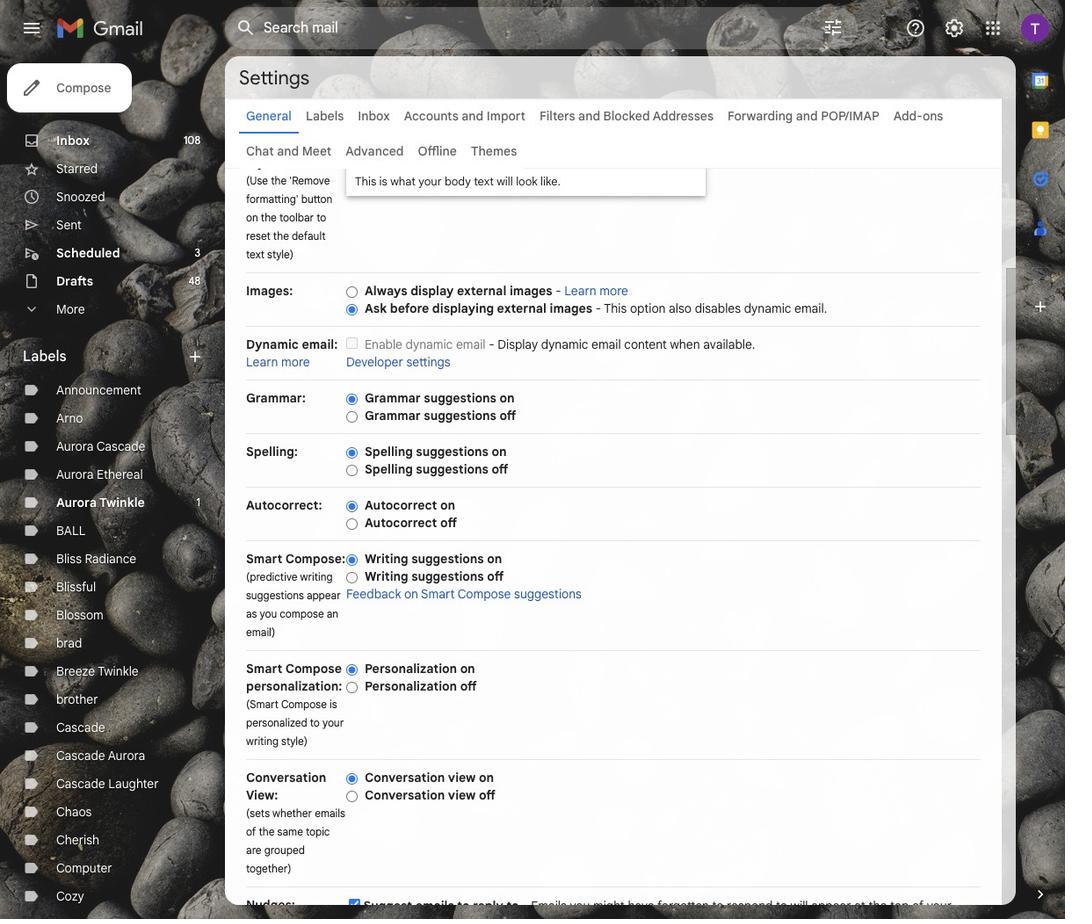 Task type: locate. For each thing, give the bounding box(es) containing it.
drafts
[[56, 273, 93, 289]]

more inside dynamic email: learn more
[[281, 354, 310, 370]]

the right at
[[869, 899, 888, 914]]

Grammar suggestions off radio
[[346, 410, 358, 424]]

conversation up conversation view off
[[365, 770, 445, 786]]

appear
[[307, 589, 341, 602], [812, 899, 852, 914]]

the down "(sets"
[[259, 826, 275, 839]]

writing for writing suggestions on
[[365, 551, 409, 567]]

add-ons
[[894, 108, 944, 124]]

cascade aurora
[[56, 748, 145, 764]]

default text style: (use the 'remove formatting' button on the toolbar to reset the default text style)
[[246, 137, 333, 261]]

dynamic
[[744, 301, 792, 317], [406, 337, 453, 353], [541, 337, 589, 353]]

style) down reset at the left of page
[[267, 248, 294, 261]]

inbox up starred link
[[56, 133, 90, 149]]

text
[[294, 137, 318, 153], [474, 174, 494, 189], [246, 248, 265, 261]]

blissful
[[56, 579, 96, 595]]

view up conversation view off
[[448, 770, 476, 786]]

view for on
[[448, 770, 476, 786]]

style) down personalized
[[281, 735, 308, 748]]

bliss radiance link
[[56, 551, 136, 567]]

before
[[390, 301, 429, 317]]

images up enable dynamic email - display dynamic email content when available. developer settings
[[550, 301, 593, 317]]

writing
[[300, 571, 333, 584], [246, 735, 279, 748]]

1 horizontal spatial dynamic
[[541, 337, 589, 353]]

labels navigation
[[0, 56, 225, 920]]

1 vertical spatial more
[[281, 354, 310, 370]]

style)
[[267, 248, 294, 261], [281, 735, 308, 748]]

2 spelling from the top
[[365, 462, 413, 477]]

1 horizontal spatial email
[[592, 337, 621, 353]]

- left emails
[[522, 899, 528, 914]]

0 vertical spatial you
[[260, 608, 277, 621]]

1 vertical spatial writing
[[365, 569, 409, 585]]

2 personalization from the top
[[365, 679, 457, 695]]

inbox up 'advanced'
[[358, 108, 390, 124]]

cascade aurora link
[[56, 748, 145, 764]]

2 grammar from the top
[[365, 408, 421, 424]]

this left option
[[604, 301, 627, 317]]

1 vertical spatial grammar
[[365, 408, 421, 424]]

0 vertical spatial external
[[457, 283, 507, 299]]

text right body
[[474, 174, 494, 189]]

1 vertical spatial emails
[[416, 899, 454, 914]]

the inside conversation view: (sets whether emails of the same topic are grouped together)
[[259, 826, 275, 839]]

is left what
[[379, 174, 388, 189]]

learn more link down dynamic
[[246, 354, 310, 370]]

learn more link
[[565, 283, 629, 299], [246, 354, 310, 370]]

grammar:
[[246, 390, 306, 406]]

0 horizontal spatial email
[[456, 337, 486, 353]]

sent link
[[56, 217, 82, 233]]

1 grammar from the top
[[365, 390, 421, 406]]

0 vertical spatial this
[[355, 174, 377, 189]]

grammar down developer settings link
[[365, 390, 421, 406]]

inbox
[[358, 108, 390, 124], [56, 133, 90, 149]]

autocorrect up 'autocorrect off'
[[365, 498, 437, 513]]

1 horizontal spatial you
[[570, 899, 590, 914]]

more
[[600, 283, 629, 299], [281, 354, 310, 370]]

0 vertical spatial smart
[[246, 551, 283, 567]]

0 horizontal spatial emails
[[315, 807, 345, 820]]

text down reset at the left of page
[[246, 248, 265, 261]]

when
[[670, 337, 700, 353]]

and left pop/imap
[[796, 108, 818, 124]]

Writing suggestions on radio
[[346, 554, 358, 567]]

0 vertical spatial grammar
[[365, 390, 421, 406]]

writing suggestions off
[[365, 569, 504, 585]]

your right what
[[419, 174, 442, 189]]

writing inside the smart compose: (predictive writing suggestions appear as you compose an email)
[[300, 571, 333, 584]]

writing for writing suggestions off
[[365, 569, 409, 585]]

1 horizontal spatial learn
[[565, 283, 597, 299]]

0 vertical spatial learn
[[565, 283, 597, 299]]

1 vertical spatial you
[[570, 899, 590, 914]]

1 vertical spatial your
[[323, 717, 344, 730]]

ball
[[56, 523, 86, 539]]

2 horizontal spatial text
[[474, 174, 494, 189]]

aurora down "arno"
[[56, 439, 94, 455]]

of right top
[[913, 899, 924, 914]]

1 horizontal spatial will
[[791, 899, 809, 914]]

2 vertical spatial text
[[246, 248, 265, 261]]

cascade laughter
[[56, 776, 159, 792]]

you right as
[[260, 608, 277, 621]]

your right top
[[927, 899, 952, 914]]

writing down compose: on the bottom
[[300, 571, 333, 584]]

1 vertical spatial will
[[791, 899, 809, 914]]

writing
[[365, 551, 409, 567], [365, 569, 409, 585]]

1 vertical spatial appear
[[812, 899, 852, 914]]

your inside smart compose personalization: (smart compose is personalized to your writing style)
[[323, 717, 344, 730]]

more down dynamic
[[281, 354, 310, 370]]

1 spelling from the top
[[365, 444, 413, 460]]

48
[[189, 274, 200, 288]]

appear up an
[[307, 589, 341, 602]]

bliss radiance
[[56, 551, 136, 567]]

will left look at the top
[[497, 174, 513, 189]]

and right filters
[[579, 108, 601, 124]]

this down advanced link
[[355, 174, 377, 189]]

1 autocorrect from the top
[[365, 498, 437, 513]]

2 horizontal spatial your
[[927, 899, 952, 914]]

images up display
[[510, 283, 553, 299]]

off down 'personalization on'
[[460, 679, 477, 695]]

- left option
[[596, 301, 602, 317]]

1 horizontal spatial learn more link
[[565, 283, 629, 299]]

2 writing from the top
[[365, 569, 409, 585]]

gmail image
[[56, 11, 152, 46]]

off for grammar suggestions on
[[500, 408, 516, 424]]

always
[[365, 283, 408, 299]]

twinkle right breeze
[[98, 664, 139, 680]]

1 vertical spatial labels
[[23, 348, 66, 366]]

more up the ask before displaying external images - this option also disables dynamic email.
[[600, 283, 629, 299]]

Always display external images radio
[[346, 286, 358, 299]]

off down spelling suggestions on
[[492, 462, 509, 477]]

on up reset at the left of page
[[246, 211, 258, 224]]

2 vertical spatial smart
[[246, 661, 283, 677]]

to right reply on the left
[[507, 899, 519, 914]]

cascade up chaos
[[56, 776, 105, 792]]

aurora cascade link
[[56, 439, 145, 455]]

body
[[445, 174, 471, 189]]

writing up the feedback
[[365, 569, 409, 585]]

import
[[487, 108, 526, 124]]

1 vertical spatial text
[[474, 174, 494, 189]]

option
[[630, 301, 666, 317]]

0 vertical spatial inbox
[[358, 108, 390, 124]]

toolbar
[[280, 211, 314, 224]]

0 horizontal spatial you
[[260, 608, 277, 621]]

radiance
[[85, 551, 136, 567]]

default
[[292, 229, 326, 243]]

0 horizontal spatial of
[[246, 826, 256, 839]]

of
[[246, 826, 256, 839], [913, 899, 924, 914]]

addresses
[[653, 108, 714, 124]]

dynamic right display
[[541, 337, 589, 353]]

appear inside the smart compose: (predictive writing suggestions appear as you compose an email)
[[307, 589, 341, 602]]

Grammar suggestions on radio
[[346, 393, 358, 406]]

1 writing from the top
[[365, 551, 409, 567]]

suggestions inside the smart compose: (predictive writing suggestions appear as you compose an email)
[[246, 589, 304, 602]]

1 horizontal spatial appear
[[812, 899, 852, 914]]

labels down more
[[23, 348, 66, 366]]

view down conversation view on
[[448, 788, 476, 804]]

cherish
[[56, 833, 99, 848]]

1 vertical spatial view
[[448, 788, 476, 804]]

1 vertical spatial is
[[330, 698, 337, 711]]

view:
[[246, 788, 278, 804]]

the up 'formatting''
[[271, 174, 287, 187]]

1 vertical spatial this
[[604, 301, 627, 317]]

0 horizontal spatial labels
[[23, 348, 66, 366]]

autocorrect for autocorrect off
[[365, 515, 437, 531]]

your inside - emails you might have forgotten to respond to will appear at the top of your inbox
[[927, 899, 952, 914]]

Spelling suggestions on radio
[[346, 446, 358, 460]]

the down 'formatting''
[[261, 211, 277, 224]]

grammar for grammar suggestions on
[[365, 390, 421, 406]]

off for writing suggestions on
[[487, 569, 504, 585]]

more button
[[0, 295, 211, 324]]

1 horizontal spatial of
[[913, 899, 924, 914]]

0 horizontal spatial your
[[323, 717, 344, 730]]

aurora up aurora twinkle
[[56, 467, 94, 483]]

appear left at
[[812, 899, 852, 914]]

1 vertical spatial twinkle
[[98, 664, 139, 680]]

emails
[[315, 807, 345, 820], [416, 899, 454, 914]]

1 horizontal spatial emails
[[416, 899, 454, 914]]

0 vertical spatial text
[[294, 137, 318, 153]]

1 horizontal spatial is
[[379, 174, 388, 189]]

Personalization on radio
[[346, 664, 358, 677]]

autocorrect for autocorrect on
[[365, 498, 437, 513]]

0 horizontal spatial more
[[281, 354, 310, 370]]

always display external images - learn more
[[365, 283, 629, 299]]

off
[[500, 408, 516, 424], [492, 462, 509, 477], [441, 515, 457, 531], [487, 569, 504, 585], [460, 679, 477, 695], [479, 788, 496, 804]]

displaying
[[432, 301, 494, 317]]

suggestions for writing suggestions on
[[412, 551, 484, 567]]

arno
[[56, 411, 83, 426]]

have
[[628, 899, 655, 914]]

cascade for cascade link
[[56, 720, 105, 736]]

1 vertical spatial learn more link
[[246, 354, 310, 370]]

off down grammar suggestions on
[[500, 408, 516, 424]]

arno link
[[56, 411, 83, 426]]

blissful link
[[56, 579, 96, 595]]

might
[[593, 899, 625, 914]]

0 horizontal spatial will
[[497, 174, 513, 189]]

1 horizontal spatial your
[[419, 174, 442, 189]]

1 horizontal spatial writing
[[300, 571, 333, 584]]

feedback on smart compose suggestions link
[[346, 586, 582, 602]]

0 horizontal spatial learn
[[246, 354, 278, 370]]

0 vertical spatial labels
[[306, 108, 344, 124]]

twinkle down "ethereal"
[[99, 495, 145, 511]]

1 vertical spatial autocorrect
[[365, 515, 437, 531]]

conversation up view:
[[246, 770, 326, 786]]

respond
[[727, 899, 773, 914]]

inbox inside labels "navigation"
[[56, 133, 90, 149]]

1 horizontal spatial labels
[[306, 108, 344, 124]]

0 vertical spatial emails
[[315, 807, 345, 820]]

grammar suggestions off
[[365, 408, 516, 424]]

learn up the ask before displaying external images - this option also disables dynamic email.
[[565, 283, 597, 299]]

autocorrect down autocorrect on
[[365, 515, 437, 531]]

you left "might"
[[570, 899, 590, 914]]

1 vertical spatial personalization
[[365, 679, 457, 695]]

learn more link up the ask before displaying external images - this option also disables dynamic email.
[[565, 283, 629, 299]]

0 vertical spatial twinkle
[[99, 495, 145, 511]]

emails up topic
[[315, 807, 345, 820]]

and right 'chat'
[[277, 143, 299, 159]]

the
[[271, 174, 287, 187], [261, 211, 277, 224], [273, 229, 289, 243], [259, 826, 275, 839], [869, 899, 888, 914]]

1 view from the top
[[448, 770, 476, 786]]

smart inside the smart compose: (predictive writing suggestions appear as you compose an email)
[[246, 551, 283, 567]]

learn down dynamic
[[246, 354, 278, 370]]

0 vertical spatial personalization
[[365, 661, 457, 677]]

2 view from the top
[[448, 788, 476, 804]]

1 vertical spatial writing
[[246, 735, 279, 748]]

dynamic left email.
[[744, 301, 792, 317]]

announcement link
[[56, 382, 141, 398]]

autocorrect
[[365, 498, 437, 513], [365, 515, 437, 531]]

is down personalization:
[[330, 698, 337, 711]]

to right personalized
[[310, 717, 320, 730]]

0 horizontal spatial inbox link
[[56, 133, 90, 149]]

0 vertical spatial of
[[246, 826, 256, 839]]

advanced search options image
[[816, 10, 851, 45]]

1 vertical spatial inbox link
[[56, 133, 90, 149]]

0 vertical spatial writing
[[365, 551, 409, 567]]

0 vertical spatial spelling
[[365, 444, 413, 460]]

1 vertical spatial style)
[[281, 735, 308, 748]]

None checkbox
[[346, 338, 358, 349]]

spelling right the spelling suggestions on option
[[365, 444, 413, 460]]

and left the import
[[462, 108, 484, 124]]

1 vertical spatial of
[[913, 899, 924, 914]]

1 horizontal spatial inbox link
[[358, 108, 390, 124]]

cascade for cascade aurora
[[56, 748, 105, 764]]

0 horizontal spatial appear
[[307, 589, 341, 602]]

themes
[[471, 143, 517, 159]]

on inside default text style: (use the 'remove formatting' button on the toolbar to reset the default text style)
[[246, 211, 258, 224]]

0 vertical spatial autocorrect
[[365, 498, 437, 513]]

0 vertical spatial writing
[[300, 571, 333, 584]]

will right respond
[[791, 899, 809, 914]]

'remove
[[290, 174, 330, 187]]

cascade down brother
[[56, 720, 105, 736]]

conversation down conversation view on
[[365, 788, 445, 804]]

blossom
[[56, 608, 104, 623]]

compose down gmail image at the left
[[56, 80, 111, 96]]

0 vertical spatial your
[[419, 174, 442, 189]]

tab list
[[1016, 56, 1066, 856]]

smart up '(predictive'
[[246, 551, 283, 567]]

1 vertical spatial spelling
[[365, 462, 413, 477]]

aurora up laughter
[[108, 748, 145, 764]]

to
[[317, 211, 326, 224], [310, 717, 320, 730], [458, 899, 470, 914], [507, 899, 519, 914], [713, 899, 724, 914], [776, 899, 788, 914]]

1 horizontal spatial more
[[600, 283, 629, 299]]

cascade down cascade link
[[56, 748, 105, 764]]

inbox link up 'advanced'
[[358, 108, 390, 124]]

conversation inside conversation view: (sets whether emails of the same topic are grouped together)
[[246, 770, 326, 786]]

personalization:
[[246, 679, 342, 695]]

conversation view: (sets whether emails of the same topic are grouped together)
[[246, 770, 345, 876]]

external up displaying
[[457, 283, 507, 299]]

you inside the smart compose: (predictive writing suggestions appear as you compose an email)
[[260, 608, 277, 621]]

formatting options toolbar
[[352, 138, 701, 171]]

aurora up ball
[[56, 495, 97, 511]]

compose inside button
[[56, 80, 111, 96]]

external down the 'always display external images - learn more'
[[497, 301, 547, 317]]

to left reply on the left
[[458, 899, 470, 914]]

style) inside default text style: (use the 'remove formatting' button on the toolbar to reset the default text style)
[[267, 248, 294, 261]]

of up are on the left bottom
[[246, 826, 256, 839]]

conversation view on
[[365, 770, 494, 786]]

off for conversation view on
[[479, 788, 496, 804]]

0 vertical spatial view
[[448, 770, 476, 786]]

Ask before displaying external images radio
[[346, 303, 358, 316]]

off up the feedback on smart compose suggestions link
[[487, 569, 504, 585]]

1 vertical spatial learn
[[246, 354, 278, 370]]

None checkbox
[[349, 899, 360, 911]]

brother
[[56, 692, 98, 708]]

1 horizontal spatial inbox
[[358, 108, 390, 124]]

nudges:
[[246, 898, 295, 914]]

compose down personalization:
[[281, 698, 327, 711]]

writing right writing suggestions on option on the bottom
[[365, 551, 409, 567]]

grammar for grammar suggestions off
[[365, 408, 421, 424]]

2 vertical spatial your
[[927, 899, 952, 914]]

off up writing suggestions on
[[441, 515, 457, 531]]

on up spelling suggestions off
[[492, 444, 507, 460]]

the inside - emails you might have forgotten to respond to will appear at the top of your inbox
[[869, 899, 888, 914]]

spelling right spelling suggestions off 'option'
[[365, 462, 413, 477]]

0 vertical spatial more
[[600, 283, 629, 299]]

0 horizontal spatial writing
[[246, 735, 279, 748]]

will
[[497, 174, 513, 189], [791, 899, 809, 914]]

personalization up 'personalization off'
[[365, 661, 457, 677]]

email down the ask before displaying external images - this option also disables dynamic email.
[[592, 337, 621, 353]]

personalization down 'personalization on'
[[365, 679, 457, 695]]

0 horizontal spatial inbox
[[56, 133, 90, 149]]

dynamic up settings
[[406, 337, 453, 353]]

breeze twinkle
[[56, 664, 139, 680]]

to down button on the top left of the page
[[317, 211, 326, 224]]

aurora ethereal link
[[56, 467, 143, 483]]

spelling
[[365, 444, 413, 460], [365, 462, 413, 477]]

0 horizontal spatial text
[[246, 248, 265, 261]]

2 autocorrect from the top
[[365, 515, 437, 531]]

0 vertical spatial style)
[[267, 248, 294, 261]]

aurora
[[56, 439, 94, 455], [56, 467, 94, 483], [56, 495, 97, 511], [108, 748, 145, 764]]

aurora for aurora cascade
[[56, 439, 94, 455]]

labels inside labels "navigation"
[[23, 348, 66, 366]]

1 horizontal spatial text
[[294, 137, 318, 153]]

0 vertical spatial learn more link
[[565, 283, 629, 299]]

off for spelling suggestions on
[[492, 462, 509, 477]]

1 personalization from the top
[[365, 661, 457, 677]]

also
[[669, 301, 692, 317]]

grammar right the grammar suggestions off option
[[365, 408, 421, 424]]

compose button
[[7, 63, 132, 113]]

will inside - emails you might have forgotten to respond to will appear at the top of your inbox
[[791, 899, 809, 914]]

off down conversation view on
[[479, 788, 496, 804]]

0 horizontal spatial is
[[330, 698, 337, 711]]

settings
[[239, 66, 310, 89]]

smart inside smart compose personalization: (smart compose is personalized to your writing style)
[[246, 661, 283, 677]]

0 horizontal spatial this
[[355, 174, 377, 189]]

None search field
[[225, 7, 858, 49]]

1 vertical spatial inbox
[[56, 133, 90, 149]]

offline
[[418, 143, 457, 159]]

smart down writing suggestions off
[[421, 586, 455, 602]]

writing down personalized
[[246, 735, 279, 748]]

twinkle
[[99, 495, 145, 511], [98, 664, 139, 680]]

search mail image
[[230, 12, 262, 44]]

0 vertical spatial appear
[[307, 589, 341, 602]]

compose up personalization:
[[285, 661, 342, 677]]

is inside smart compose personalization: (smart compose is personalized to your writing style)
[[330, 698, 337, 711]]

style) inside smart compose personalization: (smart compose is personalized to your writing style)
[[281, 735, 308, 748]]

on
[[246, 211, 258, 224], [500, 390, 515, 406], [492, 444, 507, 460], [441, 498, 456, 513], [487, 551, 502, 567], [404, 586, 418, 602], [460, 661, 475, 677], [479, 770, 494, 786]]



Task type: describe. For each thing, give the bounding box(es) containing it.
advanced
[[346, 143, 404, 159]]

you inside - emails you might have forgotten to respond to will appear at the top of your inbox
[[570, 899, 590, 914]]

conversation for conversation view on
[[365, 770, 445, 786]]

announcement
[[56, 382, 141, 398]]

- up the ask before displaying external images - this option also disables dynamic email.
[[556, 283, 562, 299]]

compose down writing suggestions off
[[458, 586, 511, 602]]

reply
[[473, 899, 504, 914]]

forgotten
[[658, 899, 710, 914]]

1 horizontal spatial this
[[604, 301, 627, 317]]

108
[[184, 134, 200, 147]]

suggestions for writing suggestions off
[[412, 569, 484, 585]]

on up 'personalization off'
[[460, 661, 475, 677]]

2 horizontal spatial dynamic
[[744, 301, 792, 317]]

cozy link
[[56, 889, 84, 905]]

labels for labels heading at the top of page
[[23, 348, 66, 366]]

suggest
[[364, 899, 413, 914]]

blocked
[[604, 108, 650, 124]]

like.
[[541, 174, 561, 189]]

to inside smart compose personalization: (smart compose is personalized to your writing style)
[[310, 717, 320, 730]]

emails inside conversation view: (sets whether emails of the same topic are grouped together)
[[315, 807, 345, 820]]

aurora cascade
[[56, 439, 145, 455]]

spelling suggestions on
[[365, 444, 507, 460]]

1 vertical spatial images
[[550, 301, 593, 317]]

top
[[891, 899, 909, 914]]

and for chat
[[277, 143, 299, 159]]

reset
[[246, 229, 271, 243]]

look
[[516, 174, 538, 189]]

2 email from the left
[[592, 337, 621, 353]]

starred
[[56, 161, 98, 177]]

chat and meet
[[246, 143, 332, 159]]

style:
[[246, 155, 279, 171]]

personalization on
[[365, 661, 475, 677]]

Autocorrect off radio
[[346, 518, 358, 531]]

spelling for spelling suggestions off
[[365, 462, 413, 477]]

inbox for the topmost inbox link
[[358, 108, 390, 124]]

on up the feedback on smart compose suggestions link
[[487, 551, 502, 567]]

personalized
[[246, 717, 308, 730]]

learn inside dynamic email: learn more
[[246, 354, 278, 370]]

blossom link
[[56, 608, 104, 623]]

labels for labels link
[[306, 108, 344, 124]]

conversation for conversation view: (sets whether emails of the same topic are grouped together)
[[246, 770, 326, 786]]

settings image
[[944, 18, 965, 39]]

support image
[[906, 18, 927, 39]]

snoozed
[[56, 189, 105, 205]]

available.
[[704, 337, 756, 353]]

and for accounts
[[462, 108, 484, 124]]

aurora for aurora ethereal
[[56, 467, 94, 483]]

spelling:
[[246, 444, 298, 460]]

Spelling suggestions off radio
[[346, 464, 358, 477]]

suggestions for spelling suggestions on
[[416, 444, 489, 460]]

grouped
[[264, 844, 305, 857]]

cascade for cascade laughter
[[56, 776, 105, 792]]

chaos link
[[56, 805, 92, 820]]

conversation view off
[[365, 788, 496, 804]]

Conversation view on radio
[[346, 773, 358, 786]]

view for off
[[448, 788, 476, 804]]

- inside - emails you might have forgotten to respond to will appear at the top of your inbox
[[522, 899, 528, 914]]

appear inside - emails you might have forgotten to respond to will appear at the top of your inbox
[[812, 899, 852, 914]]

developer
[[346, 354, 403, 370]]

Conversation view off radio
[[346, 790, 358, 803]]

to right respond
[[776, 899, 788, 914]]

and for filters
[[579, 108, 601, 124]]

1 vertical spatial smart
[[421, 586, 455, 602]]

filters
[[540, 108, 576, 124]]

feedback on smart compose suggestions
[[346, 586, 582, 602]]

at
[[855, 899, 866, 914]]

email)
[[246, 626, 275, 639]]

as
[[246, 608, 257, 621]]

personalization for personalization off
[[365, 679, 457, 695]]

suggestions for grammar suggestions on
[[424, 390, 497, 406]]

email.
[[795, 301, 828, 317]]

on down writing suggestions off
[[404, 586, 418, 602]]

writing suggestions on
[[365, 551, 502, 567]]

cascade link
[[56, 720, 105, 736]]

forwarding and pop/imap
[[728, 108, 880, 124]]

accounts and import
[[404, 108, 526, 124]]

spelling for spelling suggestions on
[[365, 444, 413, 460]]

labels link
[[306, 108, 344, 124]]

Writing suggestions off radio
[[346, 571, 358, 585]]

- emails you might have forgotten to respond to will appear at the top of your inbox
[[347, 899, 952, 920]]

main menu image
[[21, 18, 42, 39]]

display
[[411, 283, 454, 299]]

0 vertical spatial inbox link
[[358, 108, 390, 124]]

bliss
[[56, 551, 82, 567]]

labels heading
[[23, 348, 186, 366]]

aurora for aurora twinkle
[[56, 495, 97, 511]]

0 horizontal spatial dynamic
[[406, 337, 453, 353]]

general link
[[246, 108, 292, 124]]

add-ons link
[[894, 108, 944, 124]]

brad
[[56, 636, 82, 652]]

and for forwarding
[[796, 108, 818, 124]]

same
[[277, 826, 303, 839]]

Search mail text field
[[264, 19, 774, 37]]

brad link
[[56, 636, 82, 652]]

enable
[[365, 337, 403, 353]]

autocorrect off
[[365, 515, 457, 531]]

are
[[246, 844, 262, 857]]

twinkle for aurora twinkle
[[99, 495, 145, 511]]

smart for smart compose:
[[246, 551, 283, 567]]

meet
[[302, 143, 332, 159]]

3
[[195, 246, 200, 259]]

on down display
[[500, 390, 515, 406]]

1
[[197, 496, 200, 509]]

email:
[[302, 337, 338, 353]]

emails
[[531, 899, 567, 914]]

- inside enable dynamic email - display dynamic email content when available. developer settings
[[489, 337, 495, 353]]

on up conversation view off
[[479, 770, 494, 786]]

display
[[498, 337, 538, 353]]

suggestions for spelling suggestions off
[[416, 462, 489, 477]]

the right reset at the left of page
[[273, 229, 289, 243]]

scheduled
[[56, 245, 120, 261]]

on down spelling suggestions off
[[441, 498, 456, 513]]

aurora twinkle
[[56, 495, 145, 511]]

0 horizontal spatial learn more link
[[246, 354, 310, 370]]

smart compose personalization: (smart compose is personalized to your writing style)
[[246, 661, 344, 748]]

inbox for inbox link to the left
[[56, 133, 90, 149]]

drafts link
[[56, 273, 93, 289]]

1 vertical spatial external
[[497, 301, 547, 317]]

spelling suggestions off
[[365, 462, 509, 477]]

1 email from the left
[[456, 337, 486, 353]]

forwarding and pop/imap link
[[728, 108, 880, 124]]

writing inside smart compose personalization: (smart compose is personalized to your writing style)
[[246, 735, 279, 748]]

ethereal
[[97, 467, 143, 483]]

to left respond
[[713, 899, 724, 914]]

cascade up "ethereal"
[[96, 439, 145, 455]]

0 vertical spatial images
[[510, 283, 553, 299]]

0 vertical spatial will
[[497, 174, 513, 189]]

suggestions for grammar suggestions off
[[424, 408, 497, 424]]

an
[[327, 608, 339, 621]]

smart compose: (predictive writing suggestions appear as you compose an email)
[[246, 551, 346, 639]]

forwarding
[[728, 108, 793, 124]]

add-
[[894, 108, 923, 124]]

button
[[301, 193, 333, 206]]

offline link
[[418, 143, 457, 159]]

Autocorrect on radio
[[346, 500, 358, 513]]

cascade laughter link
[[56, 776, 159, 792]]

smart for smart compose personalization:
[[246, 661, 283, 677]]

feedback
[[346, 586, 401, 602]]

what
[[391, 174, 416, 189]]

of inside - emails you might have forgotten to respond to will appear at the top of your inbox
[[913, 899, 924, 914]]

cozy
[[56, 889, 84, 905]]

together)
[[246, 863, 292, 876]]

chaos
[[56, 805, 92, 820]]

0 vertical spatial is
[[379, 174, 388, 189]]

to inside default text style: (use the 'remove formatting' button on the toolbar to reset the default text style)
[[317, 211, 326, 224]]

(predictive
[[246, 571, 298, 584]]

(use
[[246, 174, 268, 187]]

conversation for conversation view off
[[365, 788, 445, 804]]

personalization for personalization on
[[365, 661, 457, 677]]

of inside conversation view: (sets whether emails of the same topic are grouped together)
[[246, 826, 256, 839]]

autocorrect on
[[365, 498, 456, 513]]

Personalization off radio
[[346, 681, 358, 694]]

pop/imap
[[821, 108, 880, 124]]

twinkle for breeze twinkle
[[98, 664, 139, 680]]

formatting'
[[246, 193, 299, 206]]



Task type: vqa. For each thing, say whether or not it's contained in the screenshot.


